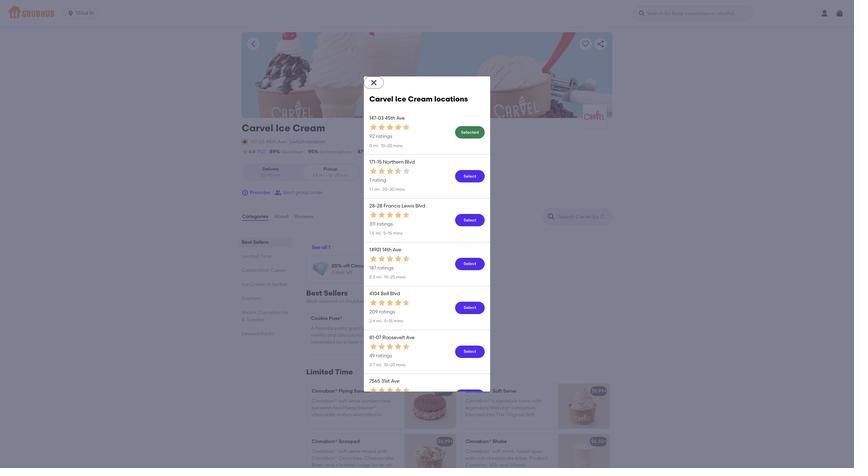 Task type: locate. For each thing, give the bounding box(es) containing it.
0 horizontal spatial milk
[[489, 463, 498, 469]]

2 horizontal spatial contains:
[[503, 419, 525, 425]]

select for blvd
[[464, 174, 476, 179]]

ratings up 3.7 mi 10–20 mins
[[376, 353, 392, 359]]

1 vertical spatial 10–20
[[328, 173, 340, 178]]

0 vertical spatial 03
[[378, 115, 384, 121]]

ave right 31st
[[391, 379, 400, 385]]

1 vertical spatial 03
[[259, 139, 265, 145]]

0 horizontal spatial min
[[273, 173, 281, 178]]

1 vertical spatial soft
[[526, 412, 535, 418]]

147-
[[369, 115, 378, 121], [250, 139, 259, 145]]

soft up cheesecake
[[492, 449, 501, 455]]

limited up "cinnabon® flying saucer®"
[[306, 368, 333, 377]]

0 vertical spatial order
[[385, 150, 396, 154]]

cream down celebration at the left bottom of page
[[250, 282, 266, 288]]

milk down cheesecake
[[489, 463, 498, 469]]

cinnabon® shake image
[[558, 435, 610, 469]]

0 horizontal spatial cream
[[250, 282, 266, 288]]

1 horizontal spatial cream
[[293, 122, 325, 134]]

0 horizontal spatial 1
[[328, 245, 330, 251]]

$5.99 for cinnabon®'s signature taste with legendary makara® cinnamon blended into the original soft serve®.      product contains: milk and wheat
[[592, 389, 604, 395]]

0 horizontal spatial $5.99
[[438, 439, 450, 445]]

mins for 49 ratings
[[396, 363, 406, 368]]

selected button
[[455, 126, 485, 139]]

and up the spun
[[536, 419, 546, 425]]

option group
[[242, 164, 359, 181]]

0 vertical spatial time
[[260, 254, 272, 260]]

limited down best sellers
[[242, 254, 259, 260]]

svg image for preorder
[[242, 190, 249, 196]]

1
[[369, 178, 371, 183], [328, 245, 330, 251]]

roosevelt
[[382, 335, 405, 341]]

14901
[[369, 247, 381, 253]]

2 vertical spatial ice
[[242, 282, 249, 288]]

svg image
[[836, 9, 844, 18], [638, 10, 645, 17], [370, 79, 378, 87]]

about button
[[274, 205, 289, 229]]

milk
[[526, 419, 535, 425], [489, 463, 498, 469]]

mi right 2.3
[[376, 275, 381, 280]]

1 horizontal spatial contains:
[[466, 463, 488, 469]]

ratings up 0 mi 10–20 mins
[[376, 134, 392, 139]]

mi for 171-
[[375, 187, 380, 192]]

+ for cinnabon®'s signature taste with legendary makara® cinnamon blended into the original soft serve®.      product contains: milk and wheat
[[604, 389, 607, 395]]

123rd st button
[[63, 8, 101, 19]]

2 vertical spatial with
[[466, 456, 475, 462]]

0 vertical spatial 10–20
[[381, 143, 392, 148]]

cinnabon® for cinnabon® shake
[[466, 439, 491, 445]]

product down rolled
[[365, 419, 383, 425]]

ice cream & sorbet
[[242, 282, 288, 288]]

1 vertical spatial time
[[335, 368, 353, 377]]

serve up crunchies,
[[348, 449, 361, 455]]

best inside best sellers most ordered on grubhub
[[306, 289, 322, 298]]

share icon image
[[597, 40, 605, 48]]

03 up (92)
[[259, 139, 265, 145]]

switch
[[289, 139, 305, 145]]

0 horizontal spatial limited time
[[242, 254, 272, 260]]

0 horizontal spatial 03
[[259, 139, 265, 145]]

1 horizontal spatial milk
[[526, 419, 535, 425]]

cinnabon® for cinnabon® soft serve, hand-spun with rich cheesecake bites.    product contains: milk and wheat
[[466, 449, 491, 455]]

svg image inside preorder button
[[242, 190, 249, 196]]

0 vertical spatial $5.99 +
[[592, 389, 607, 395]]

0 vertical spatial contains:
[[503, 419, 525, 425]]

0 vertical spatial soft
[[493, 389, 502, 395]]

blended
[[466, 412, 485, 418]]

1 vertical spatial svg image
[[242, 190, 249, 196]]

ratings for 49 ratings
[[376, 353, 392, 359]]

serve for flying
[[348, 398, 361, 404]]

food
[[294, 150, 303, 154]]

49 ratings
[[369, 353, 392, 359]]

187 ratings
[[369, 265, 394, 271]]

1 horizontal spatial 1
[[369, 178, 371, 183]]

limited time up "cinnabon® flying saucer®"
[[306, 368, 353, 377]]

1 horizontal spatial best
[[306, 289, 322, 298]]

1 horizontal spatial with
[[466, 456, 475, 462]]

mi
[[373, 143, 378, 148], [319, 173, 324, 178], [375, 187, 380, 192], [376, 231, 381, 236], [376, 275, 381, 280], [376, 319, 381, 324], [376, 363, 381, 368]]

dessert
[[242, 331, 259, 337]]

1 horizontal spatial limited
[[306, 368, 333, 377]]

& inside shake, carvelanche & sundae
[[242, 317, 245, 323]]

5–15 down 209 ratings
[[384, 319, 393, 324]]

sorbet
[[272, 282, 288, 288]]

soft inside cinnabon® soft serve sandwiched between two flying saucer® chocolate wafers and rolled in cinnabon® crunchies.     product contains: milk, wheat, and soy
[[339, 398, 347, 404]]

1 vertical spatial 45th
[[266, 139, 276, 145]]

best up 'most'
[[306, 289, 322, 298]]

1 horizontal spatial soft
[[526, 412, 535, 418]]

order
[[385, 150, 396, 154], [311, 190, 323, 196]]

2 select button from the top
[[455, 214, 485, 227]]

mi right 3.7
[[376, 363, 381, 368]]

1 vertical spatial $5.99 +
[[438, 439, 453, 445]]

0 vertical spatial wheat
[[466, 426, 481, 432]]

147-03 45th ave up the 92 ratings
[[369, 115, 405, 121]]

+ for cinnabon® soft serve mixed with cinnabon® crunchies, cheesecake bites, and caramel fudge for an 
[[450, 439, 453, 445]]

45th inside button
[[266, 139, 276, 145]]

1 vertical spatial sellers
[[324, 289, 348, 298]]

03 up the 92 ratings
[[378, 115, 384, 121]]

2 vertical spatial cream
[[250, 282, 266, 288]]

2 vertical spatial blvd
[[390, 291, 400, 297]]

soft up crunchies,
[[339, 449, 347, 455]]

and inside cinnabon® soft serve, hand-spun with rich cheesecake bites.    product contains: milk and wheat
[[499, 463, 508, 469]]

serve,
[[502, 449, 516, 455]]

1 vertical spatial cream
[[293, 122, 325, 134]]

mins up roosevelt
[[394, 319, 403, 324]]

product
[[378, 263, 397, 269], [365, 419, 383, 425], [483, 419, 502, 425], [529, 456, 548, 462]]

45th up the 92 ratings
[[385, 115, 395, 121]]

serve
[[348, 398, 361, 404], [348, 449, 361, 455]]

& left sorbet
[[267, 282, 271, 288]]

wheat inside cinnabon® soft serve, hand-spun with rich cheesecake bites.    product contains: milk and wheat
[[510, 463, 525, 469]]

0 horizontal spatial best
[[242, 240, 252, 245]]

mins for 209 ratings
[[394, 319, 403, 324]]

svg image for 123rd st
[[67, 10, 74, 17]]

crunchies.
[[339, 419, 363, 425]]

0 vertical spatial &
[[267, 282, 271, 288]]

1 horizontal spatial 147-03 45th ave
[[369, 115, 405, 121]]

contains: inside cinnabon® soft serve sandwiched between two flying saucer® chocolate wafers and rolled in cinnabon® crunchies.     product contains: milk, wheat, and soy
[[312, 426, 334, 432]]

cinnabon® flying saucer® image
[[404, 384, 456, 429]]

select button for lewis
[[455, 214, 485, 227]]

mins for 1 rating
[[395, 187, 405, 192]]

mi for 14901
[[376, 275, 381, 280]]

1 horizontal spatial blvd
[[405, 159, 415, 165]]

saucer® down 7565
[[354, 389, 373, 395]]

cinnabon® for cinnabon® flying saucer®
[[312, 389, 338, 395]]

bites.
[[516, 456, 528, 462]]

1 left rating
[[369, 178, 371, 183]]

soft inside cinnabon® soft serve mixed with cinnabon® crunchies, cheesecake bites, and caramel fudge for an
[[339, 449, 347, 455]]

0 vertical spatial svg image
[[67, 10, 74, 17]]

ratings up 2.4 mi 5–15 mins at the left of page
[[379, 309, 395, 315]]

123rd
[[76, 10, 88, 16]]

order down 0 mi 10–20 mins
[[385, 150, 396, 154]]

product inside '20% off cinnabon®​ product 2 days left'
[[378, 263, 397, 269]]

good food
[[281, 150, 303, 154]]

contains: inside cinnabon®'s signature taste with legendary makara® cinnamon blended into the original soft serve®.      product contains: milk and wheat
[[503, 419, 525, 425]]

serve inside cinnabon® soft serve mixed with cinnabon® crunchies, cheesecake bites, and caramel fudge for an
[[348, 449, 361, 455]]

2 horizontal spatial with
[[532, 398, 542, 404]]

categories button
[[242, 205, 269, 229]]

1 vertical spatial 147-
[[250, 139, 259, 145]]

blvd right bell
[[390, 291, 400, 297]]

between
[[312, 405, 332, 411]]

mi right 0
[[373, 143, 378, 148]]

0 horizontal spatial blvd
[[390, 291, 400, 297]]

start group order button
[[275, 187, 323, 199]]

pickup 1.8 mi • 10–20 min
[[313, 167, 348, 178]]

off
[[343, 263, 350, 269]]

mins up 'correct order'
[[393, 143, 403, 148]]

147- inside button
[[250, 139, 259, 145]]

soft up two
[[339, 398, 347, 404]]

mins up 7565 31st ave on the bottom left of page
[[396, 363, 406, 368]]

1 horizontal spatial $5.99
[[592, 389, 604, 395]]

2 horizontal spatial blvd
[[415, 203, 425, 209]]

5–15
[[383, 231, 392, 236], [384, 319, 393, 324]]

cookie puss® image
[[405, 310, 457, 355]]

cinnabon® scooped
[[312, 439, 360, 445]]

best down categories button
[[242, 240, 252, 245]]

mins up '14901 14th ave'
[[393, 231, 402, 236]]

10–20 inside pickup 1.8 mi • 10–20 min
[[328, 173, 340, 178]]

contains: down the original at the bottom
[[503, 419, 525, 425]]

0 horizontal spatial time
[[260, 254, 272, 260]]

svg image
[[67, 10, 74, 17], [242, 190, 249, 196]]

2 vertical spatial 10–20
[[384, 363, 395, 368]]

$5.99 for cinnabon® soft serve mixed with cinnabon® crunchies, cheesecake bites, and caramel fudge for an 
[[438, 439, 450, 445]]

cream up switch location
[[293, 122, 325, 134]]

soft inside cinnabon® soft serve, hand-spun with rich cheesecake bites.    product contains: milk and wheat
[[492, 449, 501, 455]]

1 vertical spatial 147-03 45th ave
[[250, 139, 286, 145]]

2 min from the left
[[341, 173, 348, 178]]

blvd right northern
[[405, 159, 415, 165]]

svg image left preorder
[[242, 190, 249, 196]]

flying up wafers
[[343, 405, 357, 411]]

soft left serve
[[493, 389, 502, 395]]

10–20 up 'correct order'
[[381, 143, 392, 148]]

0 horizontal spatial &
[[242, 317, 245, 323]]

people icon image
[[275, 190, 281, 196]]

contains: down rich
[[466, 463, 488, 469]]

packs
[[260, 331, 274, 337]]

best for best sellers
[[242, 240, 252, 245]]

mi right 1.1
[[375, 187, 380, 192]]

min down delivery
[[273, 173, 281, 178]]

1 min from the left
[[273, 173, 281, 178]]

2.4
[[369, 319, 375, 324]]

1 select button from the top
[[455, 170, 485, 183]]

0 vertical spatial blvd
[[405, 159, 415, 165]]

hand-
[[517, 449, 531, 455]]

5–15 down 311 ratings
[[383, 231, 392, 236]]

ave up good
[[277, 139, 286, 145]]

147-03 45th ave up 89
[[250, 139, 286, 145]]

1 vertical spatial milk
[[489, 463, 498, 469]]

select button for ave
[[455, 346, 485, 358]]

1 vertical spatial carvel
[[242, 122, 273, 134]]

wheat down serve®.
[[466, 426, 481, 432]]

0 vertical spatial limited
[[242, 254, 259, 260]]

1 horizontal spatial sellers
[[324, 289, 348, 298]]

mi right 1.5
[[376, 231, 381, 236]]

1 serve from the top
[[348, 398, 361, 404]]

0 vertical spatial milk
[[526, 419, 535, 425]]

carvel
[[369, 95, 393, 103], [242, 122, 273, 134]]

fudge
[[356, 463, 370, 469]]

star icon image
[[369, 123, 378, 132], [378, 123, 386, 132], [386, 123, 394, 132], [394, 123, 402, 132], [402, 123, 411, 132], [402, 123, 411, 132], [242, 149, 249, 156], [369, 167, 378, 175], [378, 167, 386, 175], [386, 167, 394, 175], [394, 167, 402, 175], [394, 167, 402, 175], [402, 167, 411, 175], [369, 211, 378, 219], [378, 211, 386, 219], [386, 211, 394, 219], [394, 211, 402, 219], [402, 211, 411, 219], [402, 211, 411, 219], [369, 255, 378, 263], [378, 255, 386, 263], [386, 255, 394, 263], [394, 255, 402, 263], [402, 255, 411, 263], [402, 255, 411, 263], [369, 299, 378, 307], [378, 299, 386, 307], [386, 299, 394, 307], [394, 299, 402, 307], [402, 299, 411, 307], [402, 299, 411, 307], [369, 343, 378, 351], [378, 343, 386, 351], [386, 343, 394, 351], [394, 343, 402, 351], [402, 343, 411, 351], [402, 343, 411, 351], [369, 387, 378, 395], [378, 387, 386, 395], [386, 387, 394, 395], [394, 387, 402, 395], [402, 387, 411, 395], [402, 387, 411, 395]]

+ for cinnabon® soft serve, hand-spun with rich cheesecake bites.    product contains: milk and wheat
[[604, 439, 607, 445]]

cinnabon® for cinnabon® soft serve sandwiched between two flying saucer® chocolate wafers and rolled in cinnabon® crunchies.     product contains: milk, wheat, and soy
[[312, 398, 337, 404]]

cinnabon® soft serve sandwiched between two flying saucer® chocolate wafers and rolled in cinnabon® crunchies.     product contains: milk, wheat, and soy
[[312, 398, 390, 432]]

0 horizontal spatial contains:
[[312, 426, 334, 432]]

147- right subscription pass image
[[250, 139, 259, 145]]

1 horizontal spatial $5.99 +
[[592, 389, 607, 395]]

cinnabon®'s
[[466, 398, 495, 404]]

switch location button
[[289, 138, 325, 146]]

2 serve from the top
[[348, 449, 361, 455]]

with right taste
[[532, 398, 542, 404]]

0 horizontal spatial 147-03 45th ave
[[250, 139, 286, 145]]

serve down "cinnabon® flying saucer®"
[[348, 398, 361, 404]]

product up "2.3 mi 15–25 mins"
[[378, 263, 397, 269]]

& down shake,
[[242, 317, 245, 323]]

15
[[377, 159, 382, 165]]

with up the 'cheesecake'
[[377, 449, 387, 455]]

product down the into
[[483, 419, 502, 425]]

1.5 mi 5–15 mins
[[369, 231, 402, 236]]

and
[[353, 412, 362, 418], [536, 419, 546, 425], [365, 426, 374, 432], [325, 463, 335, 469], [499, 463, 508, 469]]

1 vertical spatial best
[[306, 289, 322, 298]]

mi left •
[[319, 173, 324, 178]]

cream for carvel ice cream locations
[[408, 95, 433, 103]]

time up "cinnabon® flying saucer®"
[[335, 368, 353, 377]]

0 horizontal spatial $5.99 +
[[438, 439, 453, 445]]

and left "soy"
[[365, 426, 374, 432]]

main navigation navigation
[[0, 0, 854, 27]]

mi right the 2.4
[[376, 319, 381, 324]]

limited time up celebration at the left bottom of page
[[242, 254, 272, 260]]

147-03 45th ave
[[369, 115, 405, 121], [250, 139, 286, 145]]

1 right the all
[[328, 245, 330, 251]]

1 horizontal spatial limited time
[[306, 368, 353, 377]]

soft for shake
[[492, 449, 501, 455]]

sellers for best sellers most ordered on grubhub
[[324, 289, 348, 298]]

mi inside pickup 1.8 mi • 10–20 min
[[319, 173, 324, 178]]

milk inside cinnabon® soft serve, hand-spun with rich cheesecake bites.    product contains: milk and wheat
[[489, 463, 498, 469]]

0 vertical spatial sellers
[[253, 240, 269, 245]]

sellers up on on the left
[[324, 289, 348, 298]]

ice
[[395, 95, 406, 103], [276, 122, 290, 134], [242, 282, 249, 288]]

1 horizontal spatial ice
[[276, 122, 290, 134]]

cream left locations
[[408, 95, 433, 103]]

cookie puss® button
[[307, 310, 457, 355]]

on
[[320, 150, 326, 154]]

1 vertical spatial &
[[242, 317, 245, 323]]

francis
[[384, 203, 400, 209]]

product inside cinnabon® soft serve, hand-spun with rich cheesecake bites.    product contains: milk and wheat
[[529, 456, 548, 462]]

28-28 francis lewis blvd
[[369, 203, 425, 209]]

0 vertical spatial 45th
[[385, 115, 395, 121]]

shake,
[[242, 310, 257, 316]]

contains: down chocolate
[[312, 426, 334, 432]]

0 horizontal spatial sellers
[[253, 240, 269, 245]]

preorder button
[[242, 187, 271, 199]]

10–20 down the pickup
[[328, 173, 340, 178]]

45th up 89
[[266, 139, 276, 145]]

123rd st
[[76, 10, 94, 16]]

2 vertical spatial contains:
[[466, 463, 488, 469]]

0 vertical spatial with
[[532, 398, 542, 404]]

147- up the 92 at left top
[[369, 115, 378, 121]]

soft inside cinnabon®'s signature taste with legendary makara® cinnamon blended into the original soft serve®.      product contains: milk and wheat
[[526, 412, 535, 418]]

0 vertical spatial carvel
[[369, 95, 393, 103]]

and down cheesecake
[[499, 463, 508, 469]]

with inside cinnabon®'s signature taste with legendary makara® cinnamon blended into the original soft serve®.      product contains: milk and wheat
[[532, 398, 542, 404]]

mins right 20–30
[[395, 187, 405, 192]]

0 vertical spatial best
[[242, 240, 252, 245]]

saucer® up rolled
[[358, 405, 377, 411]]

2 horizontal spatial svg image
[[836, 9, 844, 18]]

$5.99 +
[[592, 389, 607, 395], [438, 439, 453, 445]]

2 select from the top
[[464, 218, 476, 223]]

best sellers most ordered on grubhub
[[306, 289, 366, 305]]

ratings up "2.3 mi 15–25 mins"
[[377, 265, 394, 271]]

serve inside cinnabon® soft serve sandwiched between two flying saucer® chocolate wafers and rolled in cinnabon® crunchies.     product contains: milk, wheat, and soy
[[348, 398, 361, 404]]

2 horizontal spatial ice
[[395, 95, 406, 103]]

0 vertical spatial 147-03 45th ave
[[369, 115, 405, 121]]

best sellers
[[242, 240, 269, 245]]

0 horizontal spatial ice
[[242, 282, 249, 288]]

flying up two
[[339, 389, 353, 395]]

order right group
[[311, 190, 323, 196]]

cinnabon® flying saucer®
[[312, 389, 373, 395]]

locations
[[434, 95, 468, 103]]

1 vertical spatial $5.99
[[438, 439, 450, 445]]

sellers inside best sellers most ordered on grubhub
[[324, 289, 348, 298]]

5 select button from the top
[[455, 346, 485, 358]]

subscription pass image
[[242, 139, 249, 145]]

delivery
[[337, 150, 352, 154]]

ratings for 187 ratings
[[377, 265, 394, 271]]

serve
[[503, 389, 516, 395]]

blvd right lewis
[[415, 203, 425, 209]]

svg image left 123rd
[[67, 10, 74, 17]]

milk down 'cinnamon'
[[526, 419, 535, 425]]

product down the spun
[[529, 456, 548, 462]]

preorder
[[250, 190, 271, 196]]

03
[[378, 115, 384, 121], [259, 139, 265, 145]]

1 select from the top
[[464, 174, 476, 179]]

svg image inside 123rd st button
[[67, 10, 74, 17]]

ordered
[[319, 299, 337, 305]]

0 horizontal spatial svg image
[[67, 10, 74, 17]]

rolled
[[364, 412, 377, 418]]

10–20 down 49 ratings on the bottom of page
[[384, 363, 395, 368]]

ice for carvel ice cream
[[276, 122, 290, 134]]

bell
[[381, 291, 389, 297]]

1 horizontal spatial carvel
[[369, 95, 393, 103]]

3 select from the top
[[464, 262, 476, 267]]

0 vertical spatial $5.99
[[592, 389, 604, 395]]

1 vertical spatial 1
[[328, 245, 330, 251]]

1 vertical spatial order
[[311, 190, 323, 196]]

0 vertical spatial cream
[[408, 95, 433, 103]]

1 vertical spatial 5–15
[[384, 319, 393, 324]]

ratings up 1.5 mi 5–15 mins
[[377, 221, 393, 227]]

20–30
[[382, 187, 394, 192]]

0 vertical spatial 147-
[[369, 115, 378, 121]]

1 vertical spatial serve
[[348, 449, 361, 455]]

soft down 'cinnamon'
[[526, 412, 535, 418]]

wheat down bites.
[[510, 463, 525, 469]]

mins for 311 ratings
[[393, 231, 402, 236]]

1 horizontal spatial time
[[335, 368, 353, 377]]

0 horizontal spatial soft
[[493, 389, 502, 395]]

reviews
[[295, 214, 314, 220]]

with left rich
[[466, 456, 475, 462]]

0 vertical spatial limited time
[[242, 254, 272, 260]]

and right bites,
[[325, 463, 335, 469]]

correct order
[[369, 150, 396, 154]]

sellers down categories button
[[253, 240, 269, 245]]

20% off cinnabon®​ product 2 days left
[[332, 263, 397, 275]]

Search Carvel Ice Cream search field
[[558, 214, 610, 220]]

$12.99
[[436, 389, 450, 395]]

time up 'celebration cakes'
[[260, 254, 272, 260]]

cinnabon® inside cinnabon® soft serve, hand-spun with rich cheesecake bites.    product contains: milk and wheat
[[466, 449, 491, 455]]

0 vertical spatial 1
[[369, 178, 371, 183]]

1 horizontal spatial min
[[341, 173, 348, 178]]

5 select from the top
[[464, 350, 476, 354]]

min right •
[[341, 173, 348, 178]]

45th
[[385, 115, 395, 121], [266, 139, 276, 145]]

scooped
[[339, 439, 360, 445]]

$5.99 + for cinnabon®'s signature taste with legendary makara® cinnamon blended into the original soft serve®.      product contains: milk and wheat
[[592, 389, 607, 395]]

&
[[267, 282, 271, 288], [242, 317, 245, 323]]

select
[[464, 174, 476, 179], [464, 218, 476, 223], [464, 262, 476, 267], [464, 306, 476, 310], [464, 350, 476, 354]]

caret left icon image
[[249, 40, 257, 48]]

cinnabon® soft serve mixed with cinnabon® crunchies, cheesecake bites, and caramel fudge for an 
[[312, 449, 394, 469]]

+
[[450, 389, 453, 395], [604, 389, 607, 395], [450, 439, 453, 445], [604, 439, 607, 445]]

0 vertical spatial 5–15
[[383, 231, 392, 236]]

1 vertical spatial flying
[[343, 405, 357, 411]]

1 horizontal spatial svg image
[[242, 190, 249, 196]]

$6.30
[[591, 439, 604, 445]]

mins right 15–25
[[396, 275, 406, 280]]



Task type: vqa. For each thing, say whether or not it's contained in the screenshot.
the right Milk
yes



Task type: describe. For each thing, give the bounding box(es) containing it.
cinnamon
[[512, 405, 536, 411]]

northern
[[383, 159, 404, 165]]

flying inside cinnabon® soft serve sandwiched between two flying saucer® chocolate wafers and rolled in cinnabon® crunchies.     product contains: milk, wheat, and soy
[[343, 405, 357, 411]]

and up crunchies.
[[353, 412, 362, 418]]

cinnabon® for cinnabon® soft serve
[[466, 389, 491, 395]]

cinnabon®'s signature taste with legendary makara® cinnamon blended into the original soft serve®.      product contains: milk and wheat
[[466, 398, 546, 432]]

mins for 187 ratings
[[396, 275, 406, 280]]

07
[[376, 335, 381, 341]]

147-03 45th ave button
[[250, 138, 286, 146]]

ratings for 92 ratings
[[376, 134, 392, 139]]

4104 bell blvd
[[369, 291, 400, 297]]

search icon image
[[547, 213, 555, 221]]

171-
[[369, 159, 377, 165]]

best for best sellers most ordered on grubhub
[[306, 289, 322, 298]]

group
[[295, 190, 309, 196]]

serve®.
[[466, 419, 482, 425]]

min inside pickup 1.8 mi • 10–20 min
[[341, 173, 348, 178]]

see
[[312, 245, 320, 251]]

legendary
[[466, 405, 489, 411]]

0 horizontal spatial svg image
[[370, 79, 378, 87]]

pickup
[[324, 167, 337, 172]]

20%
[[332, 263, 342, 269]]

carvelanche
[[258, 310, 288, 316]]

0 mi 10–20 mins
[[369, 143, 403, 148]]

save this restaurant button
[[580, 38, 592, 50]]

puss®
[[329, 316, 342, 322]]

81-
[[369, 335, 376, 341]]

see all 1
[[312, 245, 330, 251]]

sandwiched
[[362, 398, 390, 404]]

10–20 for 81-
[[384, 363, 395, 368]]

save this restaurant image
[[582, 40, 590, 48]]

$12.99 +
[[436, 389, 453, 395]]

2.4 mi 5–15 mins
[[369, 319, 403, 324]]

$6.30 +
[[591, 439, 607, 445]]

contains: inside cinnabon® soft serve, hand-spun with rich cheesecake bites.    product contains: milk and wheat
[[466, 463, 488, 469]]

5–15 for 311 ratings
[[383, 231, 392, 236]]

carvel for carvel ice cream
[[242, 122, 273, 134]]

1 vertical spatial limited time
[[306, 368, 353, 377]]

209 ratings
[[369, 309, 395, 315]]

about
[[274, 214, 289, 220]]

0 vertical spatial flying
[[339, 389, 353, 395]]

81-07 roosevelt ave
[[369, 335, 415, 341]]

and inside cinnabon® soft serve mixed with cinnabon® crunchies, cheesecake bites, and caramel fudge for an
[[325, 463, 335, 469]]

product inside cinnabon®'s signature taste with legendary makara® cinnamon blended into the original soft serve®.      product contains: milk and wheat
[[483, 419, 502, 425]]

with inside cinnabon® soft serve, hand-spun with rich cheesecake bites.    product contains: milk and wheat
[[466, 456, 475, 462]]

0 vertical spatial saucer®
[[354, 389, 373, 395]]

& for sorbet
[[267, 282, 271, 288]]

grubhub
[[345, 299, 366, 305]]

28
[[377, 203, 382, 209]]

ratings for 209 ratings
[[379, 309, 395, 315]]

171-15 northern blvd
[[369, 159, 415, 165]]

soft for scooped
[[339, 449, 347, 455]]

select for ave
[[464, 350, 476, 354]]

two
[[333, 405, 342, 411]]

most
[[306, 299, 317, 305]]

1 vertical spatial blvd
[[415, 203, 425, 209]]

28-
[[369, 203, 377, 209]]

10–20 for 147-
[[381, 143, 392, 148]]

$5.99 + for cinnabon® soft serve mixed with cinnabon® crunchies, cheesecake bites, and caramel fudge for an 
[[438, 439, 453, 445]]

49
[[369, 353, 375, 359]]

product inside cinnabon® soft serve sandwiched between two flying saucer® chocolate wafers and rolled in cinnabon® crunchies.     product contains: milk, wheat, and soy
[[365, 419, 383, 425]]

categories
[[242, 214, 268, 220]]

makara®
[[490, 405, 511, 411]]

carvel ice cream logo image
[[583, 108, 607, 124]]

cream for carvel ice cream
[[293, 122, 325, 134]]

& for sundae
[[242, 317, 245, 323]]

saucer® inside cinnabon® soft serve sandwiched between two flying saucer® chocolate wafers and rolled in cinnabon® crunchies.     product contains: milk, wheat, and soy
[[358, 405, 377, 411]]

milk inside cinnabon®'s signature taste with legendary makara® cinnamon blended into the original soft serve®.      product contains: milk and wheat
[[526, 419, 535, 425]]

days
[[335, 270, 345, 275]]

1 vertical spatial limited
[[306, 368, 333, 377]]

3.7 mi 10–20 mins
[[369, 363, 406, 368]]

15–25
[[384, 275, 395, 280]]

209
[[369, 309, 378, 315]]

ave inside 147-03 45th ave button
[[277, 139, 286, 145]]

select for lewis
[[464, 218, 476, 223]]

cinnabon® shake
[[466, 439, 507, 445]]

7565 31st ave
[[369, 379, 400, 385]]

1.1
[[369, 187, 373, 192]]

sellers for best sellers
[[253, 240, 269, 245]]

carvel ice cream
[[242, 122, 325, 134]]

cheesecake
[[365, 456, 394, 462]]

on
[[338, 299, 344, 305]]

an
[[379, 463, 385, 469]]

ratings for 311 ratings
[[377, 221, 393, 227]]

1 horizontal spatial 147-
[[369, 115, 378, 121]]

ave right 14th
[[393, 247, 401, 253]]

mi for 28-
[[376, 231, 381, 236]]

start group order
[[283, 190, 323, 196]]

+ for cinnabon® soft serve sandwiched between two flying saucer® chocolate wafers and rolled in cinnabon® crunchies.     product contains: milk, wheat, and soy
[[450, 389, 453, 395]]

delivery
[[263, 167, 279, 172]]

with inside cinnabon® soft serve mixed with cinnabon® crunchies, cheesecake bites, and caramel fudge for an
[[377, 449, 387, 455]]

cinnabon® for cinnabon® soft serve mixed with cinnabon® crunchies, cheesecake bites, and caramel fudge for an 
[[312, 449, 337, 455]]

carvel ice cream locations
[[369, 95, 468, 103]]

1 horizontal spatial svg image
[[638, 10, 645, 17]]

0
[[369, 143, 372, 148]]

89
[[270, 149, 275, 155]]

wheat inside cinnabon®'s signature taste with legendary makara® cinnamon blended into the original soft serve®.      product contains: milk and wheat
[[466, 426, 481, 432]]

celebration
[[242, 268, 269, 274]]

cheesecake
[[486, 456, 514, 462]]

4 select from the top
[[464, 306, 476, 310]]

ave right roosevelt
[[406, 335, 415, 341]]

spun
[[531, 449, 542, 455]]

0 horizontal spatial limited
[[242, 254, 259, 260]]

order inside button
[[311, 190, 323, 196]]

03 inside button
[[259, 139, 265, 145]]

1 horizontal spatial 03
[[378, 115, 384, 121]]

mins for 92 ratings
[[393, 143, 403, 148]]

14th
[[382, 247, 392, 253]]

92 ratings
[[369, 134, 392, 139]]

soy
[[375, 426, 383, 432]]

4 select button from the top
[[455, 302, 485, 314]]

carvel for carvel ice cream locations
[[369, 95, 393, 103]]

25–40
[[260, 173, 272, 178]]

7565
[[369, 379, 380, 385]]

1.8
[[313, 173, 318, 178]]

crunchies,
[[339, 456, 363, 462]]

taste
[[519, 398, 531, 404]]

all
[[322, 245, 327, 251]]

1 horizontal spatial order
[[385, 150, 396, 154]]

mi for 147-
[[373, 143, 378, 148]]

and inside cinnabon®'s signature taste with legendary makara® cinnamon blended into the original soft serve®.      product contains: milk and wheat
[[536, 419, 546, 425]]

cookie puss®
[[311, 316, 342, 322]]

cinnabon® for cinnabon® scooped
[[312, 439, 338, 445]]

2.3 mi 15–25 mins
[[369, 275, 406, 280]]

lewis
[[402, 203, 414, 209]]

5–15 for 209 ratings
[[384, 319, 393, 324]]

rewards image
[[312, 261, 329, 278]]

311 ratings
[[369, 221, 393, 227]]

311
[[369, 221, 376, 227]]

cinnabon® scooped image
[[404, 435, 456, 469]]

rating
[[372, 178, 386, 183]]

left
[[346, 270, 352, 275]]

1 inside button
[[328, 245, 330, 251]]

mixed
[[362, 449, 376, 455]]

select button for blvd
[[455, 170, 485, 183]]

(92)
[[257, 149, 266, 155]]

147-03 45th ave inside button
[[250, 139, 286, 145]]

milk,
[[335, 426, 345, 432]]

3 select button from the top
[[455, 258, 485, 271]]

cinnabon® soft serve image
[[558, 384, 610, 429]]

mi for 81-
[[376, 363, 381, 368]]

rich
[[476, 456, 485, 462]]

•
[[325, 173, 327, 178]]

4104
[[369, 291, 380, 297]]

location
[[306, 139, 325, 145]]

st
[[89, 10, 94, 16]]

serve for crunchies,
[[348, 449, 361, 455]]

option group containing delivery 25–40 min
[[242, 164, 359, 181]]

chocolate
[[312, 412, 335, 418]]

ave down the carvel ice cream locations in the top of the page
[[396, 115, 405, 121]]

ice for carvel ice cream locations
[[395, 95, 406, 103]]

dessert packs
[[242, 331, 274, 337]]

mi for 4104
[[376, 319, 381, 324]]

soft for flying
[[339, 398, 347, 404]]

min inside the delivery 25–40 min
[[273, 173, 281, 178]]



